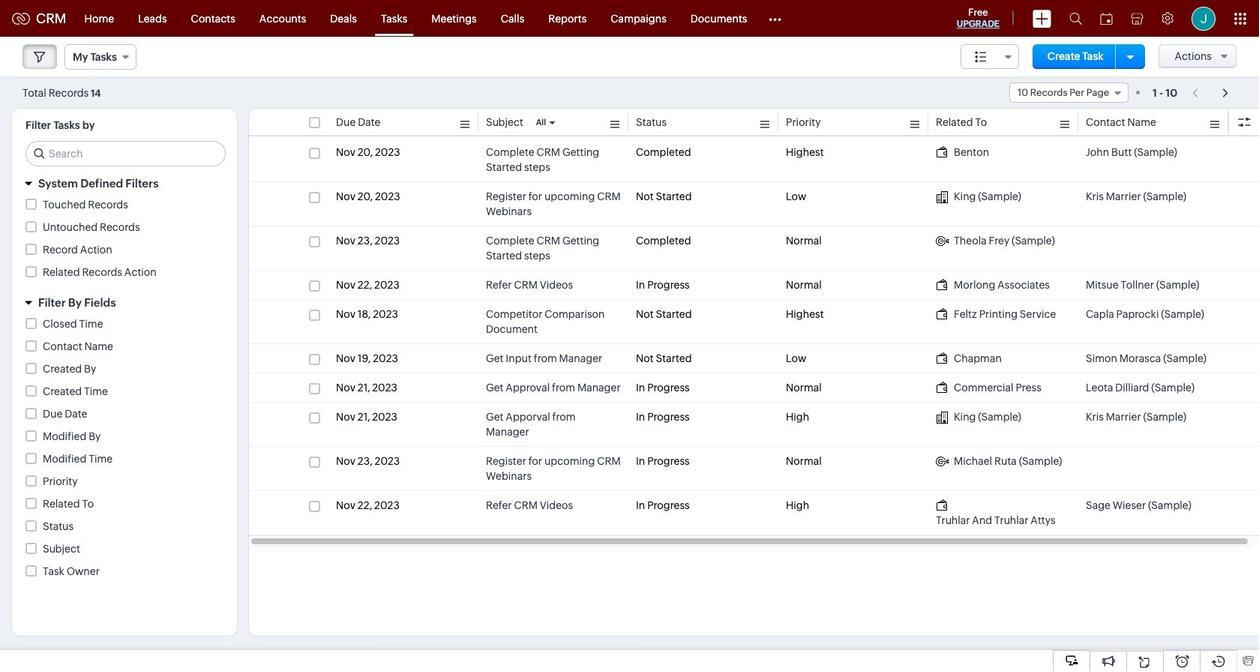 Task type: locate. For each thing, give the bounding box(es) containing it.
search image
[[1070, 12, 1083, 25]]

Search text field
[[26, 142, 225, 166]]

create menu image
[[1033, 9, 1052, 27]]

logo image
[[12, 12, 30, 24]]

search element
[[1061, 0, 1092, 37]]

none field size
[[961, 44, 1020, 69]]

row group
[[249, 138, 1260, 536]]

create menu element
[[1024, 0, 1061, 36]]

None field
[[65, 44, 136, 70], [961, 44, 1020, 69], [1010, 83, 1129, 103], [65, 44, 136, 70], [1010, 83, 1129, 103]]



Task type: describe. For each thing, give the bounding box(es) containing it.
calendar image
[[1101, 12, 1114, 24]]

size image
[[975, 50, 988, 64]]

profile element
[[1183, 0, 1225, 36]]

profile image
[[1192, 6, 1216, 30]]

Other Modules field
[[760, 6, 792, 30]]



